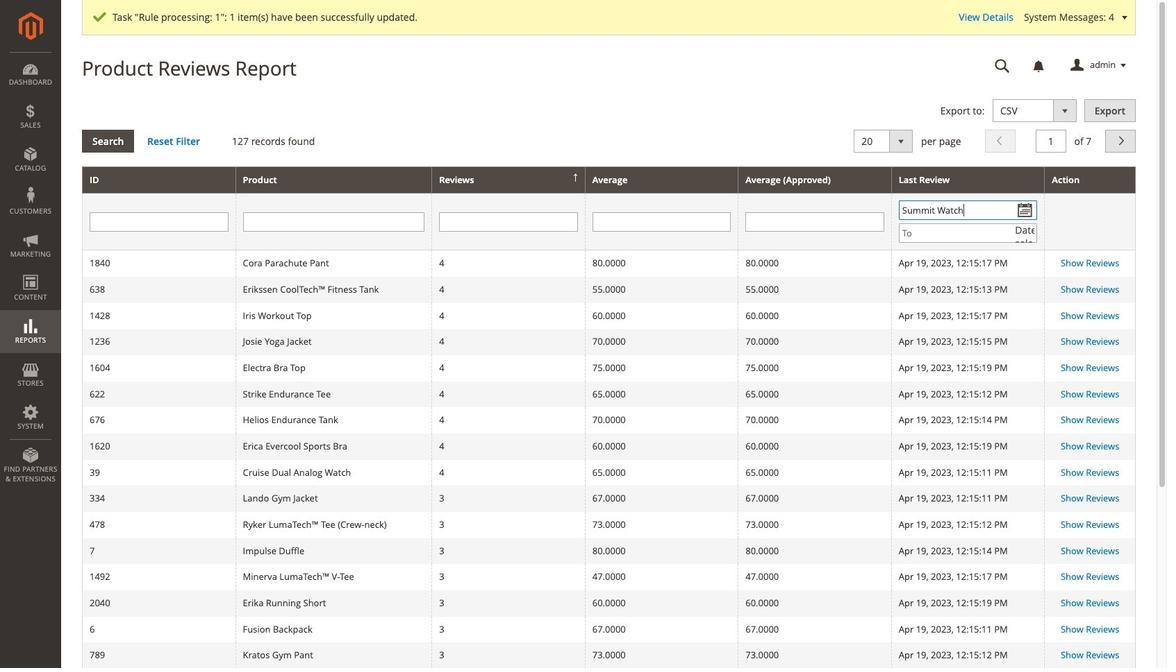 Task type: locate. For each thing, give the bounding box(es) containing it.
None text field
[[985, 53, 1020, 78], [1036, 130, 1066, 153], [90, 212, 228, 232], [243, 212, 425, 232], [592, 212, 731, 232], [985, 53, 1020, 78], [1036, 130, 1066, 153], [90, 212, 228, 232], [243, 212, 425, 232], [592, 212, 731, 232]]

None text field
[[439, 212, 578, 232], [746, 212, 884, 232], [439, 212, 578, 232], [746, 212, 884, 232]]

From text field
[[899, 201, 1037, 220]]

menu bar
[[0, 52, 61, 491]]



Task type: describe. For each thing, give the bounding box(es) containing it.
To text field
[[899, 224, 1037, 243]]

magento admin panel image
[[18, 12, 43, 40]]



Task type: vqa. For each thing, say whether or not it's contained in the screenshot.
tab list
no



